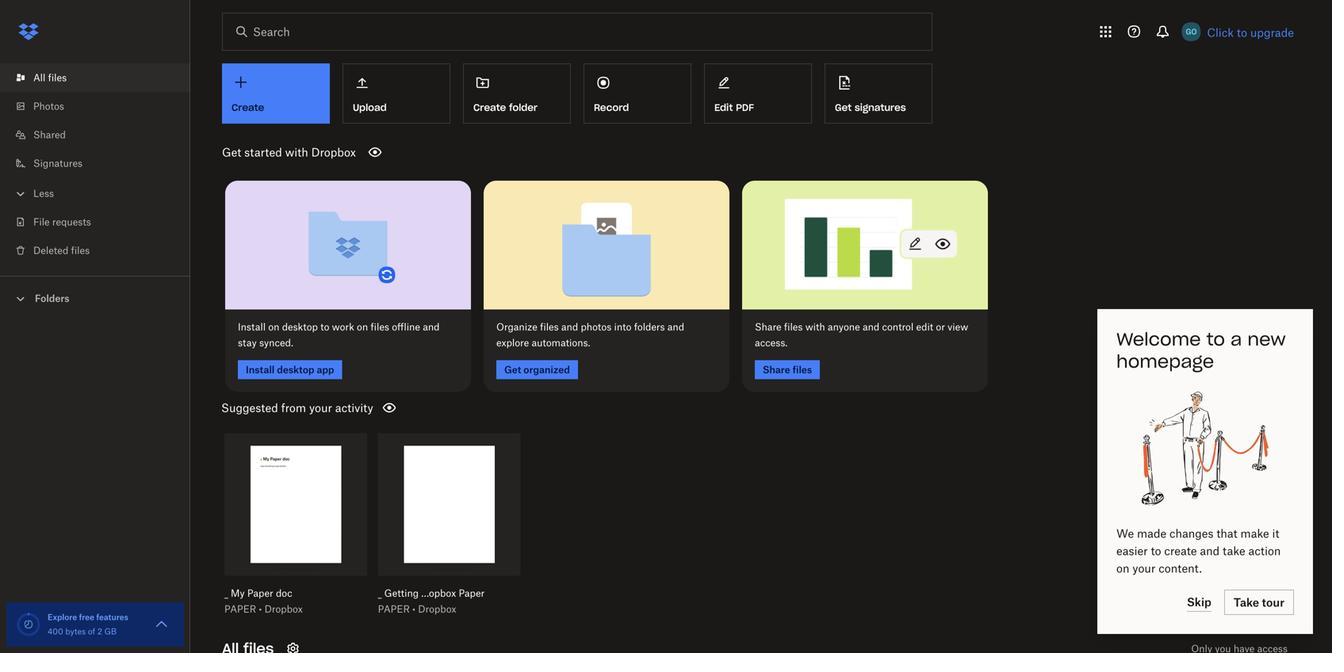 Task type: locate. For each thing, give the bounding box(es) containing it.
0 vertical spatial with
[[285, 146, 308, 159]]

2 paper from the left
[[378, 604, 410, 616]]

automations.
[[532, 337, 591, 349]]

and left control at the right of page
[[863, 321, 880, 333]]

click to upgrade
[[1208, 26, 1295, 39]]

•
[[259, 604, 262, 616], [413, 604, 416, 616]]

files right all
[[48, 72, 67, 84]]

create left "folder" on the top left
[[474, 101, 506, 114]]

create button
[[222, 63, 330, 124]]

create
[[474, 101, 506, 114], [232, 102, 264, 114]]

dropbox down doc
[[265, 604, 303, 616]]

files for share files with anyone and control edit or view access.
[[785, 321, 803, 333]]

install
[[238, 321, 266, 333], [246, 364, 275, 376]]

get down the 'explore'
[[505, 364, 522, 376]]

0 horizontal spatial •
[[259, 604, 262, 616]]

2 _ from the left
[[378, 588, 382, 600]]

paper for getting
[[378, 604, 410, 616]]

getting
[[385, 588, 419, 600]]

• inside '_ my paper doc paper • dropbox'
[[259, 604, 262, 616]]

1 vertical spatial install
[[246, 364, 275, 376]]

to down made
[[1152, 545, 1162, 558]]

create for create
[[232, 102, 264, 114]]

desktop left app
[[277, 364, 315, 376]]

1 horizontal spatial create
[[474, 101, 506, 114]]

400
[[48, 627, 63, 637]]

get started with dropbox
[[222, 146, 356, 159]]

get signatures button
[[825, 63, 933, 124]]

get signatures
[[835, 101, 907, 114]]

dropbox inside '_ my paper doc paper • dropbox'
[[265, 604, 303, 616]]

paper inside _ getting …opbox paper paper • dropbox
[[378, 604, 410, 616]]

your right the from
[[309, 401, 332, 415]]

with right started
[[285, 146, 308, 159]]

on
[[268, 321, 280, 333], [357, 321, 368, 333], [1117, 562, 1130, 576]]

install on desktop to work on files offline and stay synced.
[[238, 321, 440, 349]]

0 vertical spatial get
[[835, 101, 852, 114]]

Search in folder "Dropbox" text field
[[253, 23, 900, 40]]

share files with anyone and control edit or view access.
[[755, 321, 969, 349]]

of
[[88, 627, 95, 637]]

features
[[96, 613, 128, 623]]

install for install on desktop to work on files offline and stay synced.
[[238, 321, 266, 333]]

all files list item
[[0, 63, 190, 92]]

dropbox down …opbox
[[418, 604, 457, 616]]

photos
[[33, 100, 64, 112]]

take tour
[[1234, 596, 1285, 610]]

1 horizontal spatial paper
[[459, 588, 485, 600]]

install for install desktop app
[[246, 364, 275, 376]]

get for get organized
[[505, 364, 522, 376]]

paper right …opbox
[[459, 588, 485, 600]]

paper for my
[[225, 604, 256, 616]]

new
[[1248, 328, 1287, 351]]

install down the stay
[[246, 364, 275, 376]]

get left signatures
[[835, 101, 852, 114]]

skip button
[[1188, 593, 1212, 612]]

dropbox
[[311, 146, 356, 159], [265, 604, 303, 616], [418, 604, 457, 616]]

_ inside '_ my paper doc paper • dropbox'
[[225, 588, 228, 600]]

get left started
[[222, 146, 241, 159]]

create up started
[[232, 102, 264, 114]]

install inside button
[[246, 364, 275, 376]]

paper • dropbox button down _ my paper doc button
[[225, 603, 332, 616]]

0 vertical spatial desktop
[[282, 321, 318, 333]]

share inside 'button'
[[284, 452, 317, 466]]

paper right my
[[247, 588, 273, 600]]

create folder button
[[463, 63, 571, 124]]

suggested
[[221, 401, 278, 415]]

0 horizontal spatial paper • dropbox button
[[225, 603, 332, 616]]

photos link
[[13, 92, 190, 121]]

0 horizontal spatial dropbox
[[265, 604, 303, 616]]

_ for _ my paper doc paper • dropbox
[[225, 588, 228, 600]]

files up access.
[[785, 321, 803, 333]]

and inside the we made changes that make it easier to create and take action on your content.
[[1201, 545, 1220, 558]]

share down suggested from your activity
[[284, 452, 317, 466]]

list containing all files
[[0, 54, 190, 276]]

0 horizontal spatial paper
[[247, 588, 273, 600]]

your
[[309, 401, 332, 415], [1133, 562, 1156, 576]]

0 horizontal spatial your
[[309, 401, 332, 415]]

file requests
[[33, 216, 91, 228]]

create inside dropdown button
[[232, 102, 264, 114]]

and right the offline
[[423, 321, 440, 333]]

signatures link
[[13, 149, 190, 178]]

1 vertical spatial your
[[1133, 562, 1156, 576]]

edit
[[917, 321, 934, 333]]

organized
[[524, 364, 570, 376]]

1 paper • dropbox button from the left
[[225, 603, 332, 616]]

less image
[[13, 186, 29, 202]]

app
[[317, 364, 334, 376]]

1 horizontal spatial your
[[1133, 562, 1156, 576]]

get
[[835, 101, 852, 114], [222, 146, 241, 159], [505, 364, 522, 376]]

0 vertical spatial share
[[755, 321, 782, 333]]

files inside all files link
[[48, 72, 67, 84]]

paper • dropbox button down _ getting …opbox paper button
[[378, 603, 486, 616]]

and left take
[[1201, 545, 1220, 558]]

share inside button
[[763, 364, 791, 376]]

into
[[614, 321, 632, 333]]

to left a
[[1207, 328, 1226, 351]]

files inside deleted files link
[[71, 245, 90, 257]]

1 vertical spatial desktop
[[277, 364, 315, 376]]

paper down my
[[225, 604, 256, 616]]

on up "synced."
[[268, 321, 280, 333]]

files up automations. on the bottom of page
[[540, 321, 559, 333]]

easier
[[1117, 545, 1148, 558]]

1 horizontal spatial paper
[[378, 604, 410, 616]]

1 horizontal spatial paper • dropbox button
[[378, 603, 486, 616]]

2 • from the left
[[413, 604, 416, 616]]

• for paper
[[259, 604, 262, 616]]

install up the stay
[[238, 321, 266, 333]]

files inside share files button
[[793, 364, 813, 376]]

on down easier
[[1117, 562, 1130, 576]]

doc
[[276, 588, 292, 600]]

desktop
[[282, 321, 318, 333], [277, 364, 315, 376]]

with inside the share files with anyone and control edit or view access.
[[806, 321, 826, 333]]

0 horizontal spatial paper
[[225, 604, 256, 616]]

2 horizontal spatial dropbox
[[418, 604, 457, 616]]

• for …opbox
[[413, 604, 416, 616]]

shared link
[[13, 121, 190, 149]]

folders
[[634, 321, 665, 333]]

paper down getting
[[378, 604, 410, 616]]

dropbox inside _ getting …opbox paper paper • dropbox
[[418, 604, 457, 616]]

files left the offline
[[371, 321, 390, 333]]

take
[[1223, 545, 1246, 558]]

paper • dropbox button for paper
[[225, 603, 332, 616]]

2 vertical spatial get
[[505, 364, 522, 376]]

to left work
[[321, 321, 330, 333]]

create inside button
[[474, 101, 506, 114]]

0 horizontal spatial create
[[232, 102, 264, 114]]

suggested from your activity
[[221, 401, 373, 415]]

dropbox for _ getting …opbox paper paper • dropbox
[[418, 604, 457, 616]]

share down access.
[[763, 364, 791, 376]]

share inside the share files with anyone and control edit or view access.
[[755, 321, 782, 333]]

list
[[0, 54, 190, 276]]

organize files and photos into folders and explore automations.
[[497, 321, 685, 349]]

dropbox for _ my paper doc paper • dropbox
[[265, 604, 303, 616]]

to inside install on desktop to work on files offline and stay synced.
[[321, 321, 330, 333]]

dropbox down upload
[[311, 146, 356, 159]]

on right work
[[357, 321, 368, 333]]

folders
[[35, 293, 69, 305]]

pdf
[[736, 101, 754, 114]]

files down the share files with anyone and control edit or view access.
[[793, 364, 813, 376]]

2 vertical spatial share
[[284, 452, 317, 466]]

get inside get organized button
[[505, 364, 522, 376]]

_
[[225, 588, 228, 600], [378, 588, 382, 600]]

1 _ from the left
[[225, 588, 228, 600]]

_ inside _ getting …opbox paper paper • dropbox
[[378, 588, 382, 600]]

• down _ my paper doc button
[[259, 604, 262, 616]]

• inside _ getting …opbox paper paper • dropbox
[[413, 604, 416, 616]]

2 horizontal spatial get
[[835, 101, 852, 114]]

explore
[[48, 613, 77, 623]]

dropbox image
[[13, 16, 44, 48]]

files right the deleted
[[71, 245, 90, 257]]

0 horizontal spatial get
[[222, 146, 241, 159]]

bytes
[[65, 627, 86, 637]]

0 vertical spatial install
[[238, 321, 266, 333]]

less
[[33, 188, 54, 200]]

desktop up "synced."
[[282, 321, 318, 333]]

folders button
[[0, 286, 190, 310]]

0 horizontal spatial _
[[225, 588, 228, 600]]

to
[[1238, 26, 1248, 39], [321, 321, 330, 333], [1207, 328, 1226, 351], [1152, 545, 1162, 558]]

to inside the we made changes that make it easier to create and take action on your content.
[[1152, 545, 1162, 558]]

files for organize files and photos into folders and explore automations.
[[540, 321, 559, 333]]

desktop inside install on desktop to work on files offline and stay synced.
[[282, 321, 318, 333]]

1 horizontal spatial on
[[357, 321, 368, 333]]

0 vertical spatial your
[[309, 401, 332, 415]]

deleted files
[[33, 245, 90, 257]]

or
[[936, 321, 946, 333]]

share
[[755, 321, 782, 333], [763, 364, 791, 376], [284, 452, 317, 466]]

1 horizontal spatial •
[[413, 604, 416, 616]]

quota usage element
[[16, 612, 41, 638]]

files for all files
[[48, 72, 67, 84]]

1 vertical spatial with
[[806, 321, 826, 333]]

signatures
[[855, 101, 907, 114]]

paper inside '_ my paper doc paper • dropbox'
[[225, 604, 256, 616]]

• down getting
[[413, 604, 416, 616]]

create folder
[[474, 101, 538, 114]]

_ left my
[[225, 588, 228, 600]]

share up access.
[[755, 321, 782, 333]]

get organized button
[[497, 361, 578, 380]]

make
[[1241, 527, 1270, 541]]

0 horizontal spatial with
[[285, 146, 308, 159]]

deleted files link
[[13, 236, 190, 265]]

share button
[[275, 446, 326, 472]]

_ for _ getting …opbox paper paper • dropbox
[[378, 588, 382, 600]]

go
[[1186, 27, 1198, 36]]

started
[[244, 146, 282, 159]]

1 paper from the left
[[225, 604, 256, 616]]

paper
[[225, 604, 256, 616], [378, 604, 410, 616]]

get organized
[[505, 364, 570, 376]]

my
[[231, 588, 245, 600]]

2 paper • dropbox button from the left
[[378, 603, 486, 616]]

get inside get signatures button
[[835, 101, 852, 114]]

take
[[1234, 596, 1260, 610]]

edit pdf
[[715, 101, 754, 114]]

install desktop app
[[246, 364, 334, 376]]

files inside organize files and photos into folders and explore automations.
[[540, 321, 559, 333]]

2 paper from the left
[[459, 588, 485, 600]]

1 horizontal spatial with
[[806, 321, 826, 333]]

folder settings image
[[284, 640, 303, 654]]

synced.
[[259, 337, 293, 349]]

changes
[[1170, 527, 1214, 541]]

and inside install on desktop to work on files offline and stay synced.
[[423, 321, 440, 333]]

1 horizontal spatial get
[[505, 364, 522, 376]]

your down easier
[[1133, 562, 1156, 576]]

1 • from the left
[[259, 604, 262, 616]]

files
[[48, 72, 67, 84], [71, 245, 90, 257], [371, 321, 390, 333], [540, 321, 559, 333], [785, 321, 803, 333], [793, 364, 813, 376]]

all files link
[[13, 63, 190, 92]]

_ left getting
[[378, 588, 382, 600]]

install desktop app button
[[238, 361, 342, 380]]

with
[[285, 146, 308, 159], [806, 321, 826, 333]]

1 horizontal spatial _
[[378, 588, 382, 600]]

2 horizontal spatial on
[[1117, 562, 1130, 576]]

made
[[1138, 527, 1167, 541]]

files inside the share files with anyone and control edit or view access.
[[785, 321, 803, 333]]

install inside install on desktop to work on files offline and stay synced.
[[238, 321, 266, 333]]

with left anyone at the right of page
[[806, 321, 826, 333]]

1 paper from the left
[[247, 588, 273, 600]]

1 vertical spatial share
[[763, 364, 791, 376]]

_ getting …opbox paper button
[[378, 588, 486, 600]]

1 vertical spatial get
[[222, 146, 241, 159]]

explore free features 400 bytes of 2 gb
[[48, 613, 128, 637]]



Task type: vqa. For each thing, say whether or not it's contained in the screenshot.
synced.
yes



Task type: describe. For each thing, give the bounding box(es) containing it.
to inside welcome to a new homepage
[[1207, 328, 1226, 351]]

we
[[1117, 527, 1135, 541]]

anyone
[[828, 321, 861, 333]]

share for share
[[284, 452, 317, 466]]

0 horizontal spatial on
[[268, 321, 280, 333]]

files for share files
[[793, 364, 813, 376]]

1 horizontal spatial dropbox
[[311, 146, 356, 159]]

file
[[33, 216, 50, 228]]

to right click
[[1238, 26, 1248, 39]]

files for deleted files
[[71, 245, 90, 257]]

free
[[79, 613, 94, 623]]

get for get started with dropbox
[[222, 146, 241, 159]]

tour
[[1263, 596, 1285, 610]]

…opbox
[[422, 588, 456, 600]]

upload
[[353, 101, 387, 114]]

that
[[1217, 527, 1238, 541]]

_ my paper doc paper • dropbox
[[225, 588, 303, 616]]

and up automations. on the bottom of page
[[562, 321, 579, 333]]

access.
[[755, 337, 788, 349]]

paper inside '_ my paper doc paper • dropbox'
[[247, 588, 273, 600]]

desktop inside button
[[277, 364, 315, 376]]

and inside the share files with anyone and control edit or view access.
[[863, 321, 880, 333]]

upload button
[[343, 63, 451, 124]]

organize
[[497, 321, 538, 333]]

view
[[948, 321, 969, 333]]

_ my paper doc button
[[225, 588, 332, 600]]

create
[[1165, 545, 1198, 558]]

homepage
[[1117, 351, 1215, 373]]

2
[[97, 627, 102, 637]]

all files
[[33, 72, 67, 84]]

from
[[281, 401, 306, 415]]

explore
[[497, 337, 529, 349]]

photos
[[581, 321, 612, 333]]

share for share files with anyone and control edit or view access.
[[755, 321, 782, 333]]

gb
[[104, 627, 117, 637]]

it
[[1273, 527, 1280, 541]]

_ getting …opbox paper paper • dropbox
[[378, 588, 485, 616]]

edit pdf button
[[705, 63, 812, 124]]

requests
[[52, 216, 91, 228]]

welcome to a new homepage
[[1117, 328, 1287, 373]]

skip
[[1188, 596, 1212, 609]]

file requests link
[[13, 208, 190, 236]]

welcome
[[1117, 328, 1202, 351]]

work
[[332, 321, 354, 333]]

dialog image. image
[[1142, 386, 1269, 513]]

click
[[1208, 26, 1235, 39]]

share files
[[763, 364, 813, 376]]

get for get signatures
[[835, 101, 852, 114]]

take tour button
[[1225, 590, 1295, 616]]

and right folders
[[668, 321, 685, 333]]

we made changes that make it easier to create and take action on your content.
[[1117, 527, 1282, 576]]

paper • dropbox button for …opbox
[[378, 603, 486, 616]]

stay
[[238, 337, 257, 349]]

action
[[1249, 545, 1282, 558]]

paper inside _ getting …opbox paper paper • dropbox
[[459, 588, 485, 600]]

with for started
[[285, 146, 308, 159]]

edit
[[715, 101, 733, 114]]

create for create folder
[[474, 101, 506, 114]]

files inside install on desktop to work on files offline and stay synced.
[[371, 321, 390, 333]]

signatures
[[33, 157, 83, 169]]

click to upgrade link
[[1208, 26, 1295, 39]]

offline
[[392, 321, 420, 333]]

all
[[33, 72, 45, 84]]

with for files
[[806, 321, 826, 333]]

shared
[[33, 129, 66, 141]]

activity
[[335, 401, 373, 415]]

share for share files
[[763, 364, 791, 376]]

deleted
[[33, 245, 68, 257]]

record button
[[584, 63, 692, 124]]

upgrade
[[1251, 26, 1295, 39]]

on inside the we made changes that make it easier to create and take action on your content.
[[1117, 562, 1130, 576]]

control
[[883, 321, 914, 333]]

record
[[594, 101, 629, 114]]

go button
[[1179, 19, 1205, 44]]

your inside the we made changes that make it easier to create and take action on your content.
[[1133, 562, 1156, 576]]

folder
[[509, 101, 538, 114]]

a
[[1231, 328, 1243, 351]]



